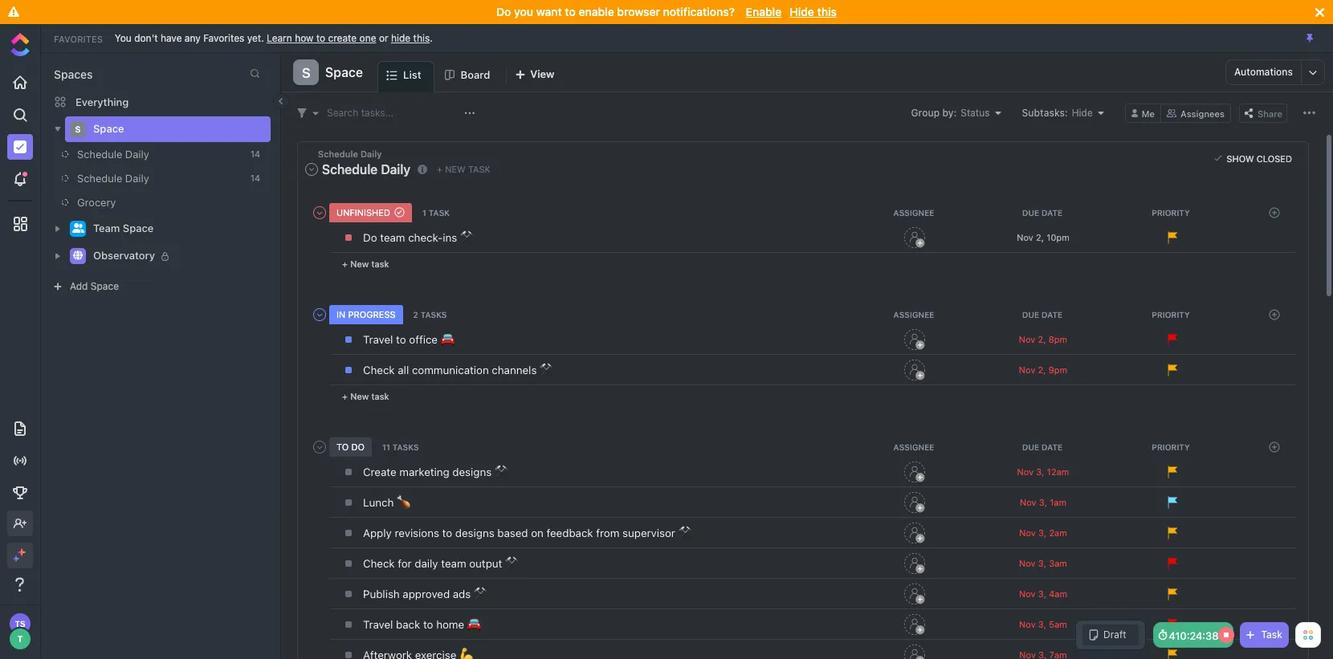 Task type: describe. For each thing, give the bounding box(es) containing it.
based
[[497, 527, 528, 540]]

, for 8
[[1043, 334, 1046, 344]]

assignee for 2 tasks
[[894, 310, 934, 319]]

show
[[1227, 153, 1254, 163]]

priority for 2 tasks
[[1152, 310, 1190, 319]]

am for publish approved ads ⚒️
[[1055, 588, 1067, 599]]

410:24:38
[[1169, 630, 1219, 643]]

0 horizontal spatial team
[[380, 231, 405, 244]]

3 for 3
[[1038, 558, 1044, 568]]

output
[[469, 557, 502, 570]]

task
[[1261, 629, 1283, 641]]

11 tasks button
[[380, 442, 424, 452]]

check for check for daily team output ⚒️
[[363, 557, 395, 570]]

publish approved ads ⚒️ link
[[359, 580, 847, 608]]

t
[[17, 634, 23, 644]]

daily down space link
[[125, 148, 149, 161]]

1 vertical spatial 1
[[1050, 497, 1054, 507]]

, for 2
[[1044, 527, 1047, 538]]

2 tasks
[[413, 310, 447, 319]]

am up nov 3 , 1 am
[[1057, 466, 1069, 476]]

apply
[[363, 527, 392, 540]]

0 horizontal spatial 1
[[422, 208, 426, 217]]

travel for travel back to home 🚘
[[363, 618, 393, 631]]

pm for 8
[[1054, 334, 1068, 344]]

assignee for 1 task
[[894, 208, 934, 217]]

view settings image
[[1304, 107, 1316, 119]]

list link
[[403, 62, 428, 92]]

travel for travel to office 🚘
[[363, 333, 393, 346]]

2 vertical spatial new
[[350, 391, 369, 401]]

1 task button
[[420, 208, 455, 217]]

due date button for 11 tasks
[[980, 442, 1108, 452]]

observatory
[[93, 249, 155, 262]]

1 horizontal spatial this
[[817, 5, 837, 18]]

lunch
[[363, 496, 394, 509]]

0 vertical spatial +
[[437, 164, 443, 174]]

due date for 2 tasks
[[1022, 310, 1063, 319]]

automations
[[1234, 66, 1293, 78]]

, for 9
[[1044, 364, 1046, 374]]

globe image
[[73, 251, 83, 261]]

create marketing designs ⚒️ link
[[359, 458, 847, 486]]

.
[[430, 32, 433, 44]]

3 for 12
[[1036, 466, 1042, 476]]

to right want
[[565, 5, 576, 18]]

date for 2 tasks
[[1042, 310, 1063, 319]]

show closed button
[[1211, 150, 1296, 166]]

back
[[396, 618, 420, 631]]

3 for 5
[[1038, 619, 1044, 629]]

channels
[[492, 364, 537, 376]]

9
[[1049, 364, 1054, 374]]

3 up '4'
[[1049, 558, 1055, 568]]

or
[[379, 32, 388, 44]]

team space link
[[93, 216, 260, 242]]

nov 2 , 9 pm
[[1019, 364, 1068, 374]]

want
[[536, 5, 562, 18]]

⚒️ right output
[[505, 557, 519, 570]]

nov 3 , 12 am
[[1017, 466, 1069, 476]]

priority button for 2 tasks
[[1108, 310, 1237, 319]]

due date button for 1 task
[[980, 208, 1108, 217]]

2 for nov 2 , 8 pm
[[1038, 334, 1043, 344]]

nov for nov 3 , 5 am
[[1019, 619, 1036, 629]]

0 horizontal spatial this
[[413, 32, 430, 44]]

schedule daily button
[[304, 158, 414, 181]]

4
[[1049, 588, 1055, 599]]

you
[[514, 5, 533, 18]]

priority for 1 task
[[1152, 208, 1190, 217]]

communication
[[412, 364, 489, 376]]

assignee for 11 tasks
[[894, 442, 934, 452]]

am for travel back to home 🚘
[[1055, 619, 1067, 629]]

group by: status
[[911, 106, 990, 118]]

schedule daily inside dropdown button
[[322, 162, 410, 176]]

0 vertical spatial hide
[[790, 5, 814, 18]]

2 down nov 3 , 1 am
[[1049, 527, 1055, 538]]

add space
[[70, 280, 119, 292]]

daily
[[415, 557, 438, 570]]

board
[[461, 68, 490, 81]]

search tasks...
[[327, 106, 394, 118]]

revisions
[[395, 527, 439, 540]]

hide this link
[[391, 32, 430, 44]]

board link
[[461, 61, 497, 92]]

due date for 11 tasks
[[1022, 442, 1063, 452]]

space down grocery link
[[123, 222, 154, 235]]

feedback
[[547, 527, 593, 540]]

task down do team check-ins ⚒️
[[371, 258, 389, 269]]

group
[[911, 106, 940, 118]]

⚒️ right ads
[[474, 588, 488, 601]]

, for 4
[[1044, 588, 1047, 599]]

assignee button for 11 tasks
[[851, 442, 980, 452]]

notifications?
[[663, 5, 735, 18]]

enable
[[579, 5, 614, 18]]

user group image
[[72, 224, 84, 233]]

2 schedule daily link from the top
[[40, 166, 244, 190]]

everything link
[[41, 89, 280, 115]]

enable
[[746, 5, 782, 18]]

ts t
[[15, 619, 25, 644]]

status
[[961, 106, 990, 118]]

1 vertical spatial designs
[[455, 527, 494, 540]]

create
[[363, 466, 396, 478]]

view
[[530, 67, 554, 80]]

schedule inside dropdown button
[[322, 162, 378, 176]]

daily down tasks... on the left top of page
[[361, 149, 382, 159]]

3 for 1
[[1039, 497, 1045, 507]]

nov for nov 3 , 4 am
[[1019, 588, 1036, 599]]

lunch 🍗
[[363, 496, 410, 509]]

marketing
[[399, 466, 450, 478]]

ins
[[443, 231, 457, 244]]

8
[[1049, 334, 1054, 344]]

am for check for daily team output ⚒️
[[1055, 558, 1067, 568]]

1 task
[[422, 208, 450, 217]]

grocery
[[77, 196, 116, 209]]

, for 1
[[1045, 497, 1047, 507]]

team space
[[93, 222, 154, 235]]

due for 11 tasks
[[1022, 442, 1039, 452]]

5
[[1049, 619, 1055, 629]]

from
[[596, 527, 620, 540]]

everything
[[75, 95, 129, 108]]

1 vertical spatial +
[[342, 258, 348, 269]]

2 vertical spatial +
[[342, 391, 348, 401]]

am for apply revisions to designs based on feedback from supervisor ⚒️
[[1055, 527, 1067, 538]]

list info image
[[418, 164, 427, 174]]

nov 3 , 1 am
[[1020, 497, 1067, 507]]

browser
[[617, 5, 660, 18]]

due for 1 task
[[1022, 208, 1039, 217]]

⚒️ right supervisor
[[678, 527, 692, 540]]

do for do you want to enable browser notifications? enable hide this
[[496, 5, 511, 18]]

check for check all communication channels ⚒️
[[363, 364, 395, 376]]

do team check-ins ⚒️
[[363, 231, 474, 244]]

add
[[70, 280, 88, 292]]

on
[[531, 527, 544, 540]]

14 for second schedule daily link from the bottom of the page
[[251, 149, 260, 159]]

am down the 12
[[1054, 497, 1067, 507]]

⚒️ right ins
[[460, 231, 474, 244]]

date for 1 task
[[1042, 208, 1063, 217]]

priority for 11 tasks
[[1152, 442, 1190, 452]]

you
[[115, 32, 132, 44]]

nov for nov 2 , 8 pm
[[1019, 334, 1036, 344]]

11
[[382, 442, 390, 452]]

for
[[398, 557, 412, 570]]

travel back to home 🚘
[[363, 618, 481, 631]]

how
[[295, 32, 314, 44]]

, for 10
[[1041, 232, 1044, 242]]

approved
[[403, 588, 450, 601]]

0 vertical spatial designs
[[452, 466, 492, 478]]

3 for 4
[[1038, 588, 1044, 599]]

daily inside dropdown button
[[381, 162, 410, 176]]

spaces
[[54, 67, 93, 81]]

space link
[[93, 116, 260, 142]]



Task type: locate. For each thing, give the bounding box(es) containing it.
due date button up nov 2 , 8 pm
[[980, 310, 1108, 319]]

due for 2 tasks
[[1022, 310, 1039, 319]]

to right the how
[[316, 32, 325, 44]]

view settings element
[[1300, 103, 1320, 123]]

travel left the office
[[363, 333, 393, 346]]

schedule daily link up grocery
[[40, 166, 244, 190]]

assignee button for 1 task
[[851, 208, 980, 217]]

this right enable
[[817, 5, 837, 18]]

1 vertical spatial 14
[[251, 173, 260, 183]]

assignees button
[[1161, 103, 1231, 122]]

this right hide
[[413, 32, 430, 44]]

0 vertical spatial assignee button
[[851, 208, 980, 217]]

0 vertical spatial date
[[1042, 208, 1063, 217]]

1 due date button from the top
[[980, 208, 1108, 217]]

0 horizontal spatial favorites
[[54, 33, 103, 44]]

assignees
[[1181, 108, 1225, 118]]

1 assignee button from the top
[[851, 208, 980, 217]]

, left '4'
[[1044, 588, 1047, 599]]

nov for nov 3 , 3 am
[[1019, 558, 1036, 568]]

nov left 8
[[1019, 334, 1036, 344]]

0 vertical spatial due date button
[[980, 208, 1108, 217]]

search
[[327, 106, 358, 118]]

⚒️ right channels
[[540, 364, 553, 376]]

1 up check- at the left of the page
[[422, 208, 426, 217]]

date for 11 tasks
[[1042, 442, 1063, 452]]

task up 11
[[371, 391, 389, 401]]

due date button up "nov 2 , 10 pm"
[[980, 208, 1108, 217]]

due date button
[[980, 208, 1108, 217], [980, 310, 1108, 319], [980, 442, 1108, 452]]

designs
[[452, 466, 492, 478], [455, 527, 494, 540]]

nov for nov 3 , 12 am
[[1017, 466, 1034, 476]]

1 due from the top
[[1022, 208, 1039, 217]]

1 horizontal spatial hide
[[1072, 106, 1093, 118]]

due date up nov 3 , 12 am
[[1022, 442, 1063, 452]]

assignee
[[894, 208, 934, 217], [894, 310, 934, 319], [894, 442, 934, 452]]

nov for nov 3 , 2 am
[[1019, 527, 1036, 538]]

0 vertical spatial new
[[445, 164, 466, 174]]

schedule daily
[[77, 148, 149, 161], [318, 149, 382, 159], [322, 162, 410, 176], [77, 172, 149, 185]]

,
[[1041, 232, 1044, 242], [1043, 334, 1046, 344], [1044, 364, 1046, 374], [1042, 466, 1045, 476], [1045, 497, 1047, 507], [1044, 527, 1047, 538], [1044, 558, 1047, 568], [1044, 588, 1047, 599], [1044, 619, 1047, 629]]

priority button for 1 task
[[1108, 208, 1237, 217]]

to left the office
[[396, 333, 406, 346]]

space down "everything" in the left of the page
[[93, 122, 124, 135]]

nov 3 , 4 am
[[1019, 588, 1067, 599]]

1 vertical spatial + new task
[[342, 258, 389, 269]]

am
[[1057, 466, 1069, 476], [1054, 497, 1067, 507], [1055, 527, 1067, 538], [1055, 558, 1067, 568], [1055, 588, 1067, 599], [1055, 619, 1067, 629]]

1 horizontal spatial tasks
[[421, 310, 447, 319]]

3 up nov 3 , 3 am at the right bottom of the page
[[1038, 527, 1044, 538]]

14
[[251, 149, 260, 159], [251, 173, 260, 183]]

share button
[[1239, 103, 1287, 122]]

3 date from the top
[[1042, 442, 1063, 452]]

3 left the 5
[[1038, 619, 1044, 629]]

am down nov 3 , 1 am
[[1055, 527, 1067, 538]]

closed
[[1257, 153, 1292, 163]]

, left the 12
[[1042, 466, 1045, 476]]

nov left '4'
[[1019, 588, 1036, 599]]

1 check from the top
[[363, 364, 395, 376]]

office
[[409, 333, 438, 346]]

favorites right the any
[[203, 32, 244, 44]]

check all communication channels ⚒️
[[363, 364, 553, 376]]

, down nov 3 , 1 am
[[1044, 527, 1047, 538]]

1 vertical spatial new
[[350, 258, 369, 269]]

1 vertical spatial hide
[[1072, 106, 1093, 118]]

1
[[422, 208, 426, 217], [1050, 497, 1054, 507]]

check left all
[[363, 364, 395, 376]]

due date button for 2 tasks
[[980, 310, 1108, 319]]

yet.
[[247, 32, 264, 44]]

team left check- at the left of the page
[[380, 231, 405, 244]]

🚘 right home
[[467, 618, 481, 631]]

2 vertical spatial due date
[[1022, 442, 1063, 452]]

2 for nov 2 , 9 pm
[[1038, 364, 1044, 374]]

tasks up the office
[[421, 310, 447, 319]]

2 assignee from the top
[[894, 310, 934, 319]]

2 due date button from the top
[[980, 310, 1108, 319]]

1 horizontal spatial do
[[496, 5, 511, 18]]

2 due date from the top
[[1022, 310, 1063, 319]]

date up 8
[[1042, 310, 1063, 319]]

sparkle svg 1 image
[[18, 549, 26, 557]]

1 travel from the top
[[363, 333, 393, 346]]

new
[[445, 164, 466, 174], [350, 258, 369, 269], [350, 391, 369, 401]]

space inside button
[[325, 65, 363, 80]]

+ new task down do team check-ins ⚒️
[[342, 258, 389, 269]]

favorites up spaces
[[54, 33, 103, 44]]

0 vertical spatial priority button
[[1108, 208, 1237, 217]]

to right revisions
[[442, 527, 452, 540]]

1 vertical spatial assignee
[[894, 310, 934, 319]]

pm for 10
[[1056, 232, 1070, 242]]

1 vertical spatial this
[[413, 32, 430, 44]]

0 vertical spatial 🚘
[[441, 333, 454, 346]]

task right list info image
[[468, 164, 491, 174]]

am down '4'
[[1055, 619, 1067, 629]]

due date for 1 task
[[1022, 208, 1063, 217]]

check
[[363, 364, 395, 376], [363, 557, 395, 570]]

task up ins
[[429, 208, 450, 217]]

new down do team check-ins ⚒️
[[350, 258, 369, 269]]

2 vertical spatial + new task
[[342, 391, 389, 401]]

do you want to enable browser notifications? enable hide this
[[496, 5, 837, 18]]

1 down the 12
[[1050, 497, 1054, 507]]

2 assignee button from the top
[[851, 310, 980, 319]]

schedule daily link up grocery link
[[40, 142, 244, 166]]

1 horizontal spatial 🚘
[[467, 618, 481, 631]]

3 for 2
[[1038, 527, 1044, 538]]

0 vertical spatial this
[[817, 5, 837, 18]]

team right "daily"
[[441, 557, 466, 570]]

designs up output
[[455, 527, 494, 540]]

do left check- at the left of the page
[[363, 231, 377, 244]]

+ new task up 11
[[342, 391, 389, 401]]

2 left 8
[[1038, 334, 1043, 344]]

pm for 9
[[1054, 364, 1068, 374]]

daily up grocery link
[[125, 172, 149, 185]]

2 vertical spatial priority
[[1152, 442, 1190, 452]]

0 vertical spatial check
[[363, 364, 395, 376]]

2 vertical spatial priority button
[[1108, 442, 1237, 452]]

2 due from the top
[[1022, 310, 1039, 319]]

2 left 10
[[1036, 232, 1041, 242]]

3 due from the top
[[1022, 442, 1039, 452]]

2 vertical spatial date
[[1042, 442, 1063, 452]]

2 14 from the top
[[251, 173, 260, 183]]

2 vertical spatial pm
[[1054, 364, 1068, 374]]

new down the travel to office 🚘
[[350, 391, 369, 401]]

1 vertical spatial due date
[[1022, 310, 1063, 319]]

tasks for 2 tasks
[[421, 310, 447, 319]]

0 vertical spatial do
[[496, 5, 511, 18]]

0 vertical spatial due
[[1022, 208, 1039, 217]]

am up '4'
[[1055, 558, 1067, 568]]

to
[[565, 5, 576, 18], [316, 32, 325, 44], [396, 333, 406, 346], [442, 527, 452, 540], [423, 618, 433, 631]]

due up nov 2 , 8 pm
[[1022, 310, 1039, 319]]

3 assignee button from the top
[[851, 442, 980, 452]]

apply revisions to designs based on feedback from supervisor ⚒️ link
[[359, 519, 847, 547]]

1 vertical spatial date
[[1042, 310, 1063, 319]]

assignee button for 2 tasks
[[851, 310, 980, 319]]

apply revisions to designs based on feedback from supervisor ⚒️
[[363, 527, 692, 540]]

⚒️ up based
[[495, 466, 508, 478]]

do for do team check-ins ⚒️
[[363, 231, 377, 244]]

due date
[[1022, 208, 1063, 217], [1022, 310, 1063, 319], [1022, 442, 1063, 452]]

1 priority from the top
[[1152, 208, 1190, 217]]

nov left the 5
[[1019, 619, 1036, 629]]

nov left 10
[[1017, 232, 1034, 242]]

daily left list info image
[[381, 162, 410, 176]]

due up nov 3 , 12 am
[[1022, 442, 1039, 452]]

tasks
[[421, 310, 447, 319], [393, 442, 419, 452]]

check for daily team output ⚒️ link
[[359, 550, 847, 577]]

0 horizontal spatial hide
[[790, 5, 814, 18]]

due
[[1022, 208, 1039, 217], [1022, 310, 1039, 319], [1022, 442, 1039, 452]]

don't
[[134, 32, 158, 44]]

1 schedule daily link from the top
[[40, 142, 244, 166]]

pm
[[1056, 232, 1070, 242], [1054, 334, 1068, 344], [1054, 364, 1068, 374]]

2 for nov 2 , 10 pm
[[1036, 232, 1041, 242]]

subtasks: hide
[[1022, 106, 1093, 118]]

1 vertical spatial check
[[363, 557, 395, 570]]

nov left 9
[[1019, 364, 1036, 374]]

spaces link
[[41, 67, 93, 81]]

0 vertical spatial 14
[[251, 149, 260, 159]]

nov 2 , 8 pm
[[1019, 334, 1068, 344]]

create
[[328, 32, 357, 44]]

0 vertical spatial due date
[[1022, 208, 1063, 217]]

, for 3
[[1044, 558, 1047, 568]]

automations button
[[1226, 60, 1301, 84]]

learn
[[267, 32, 292, 44]]

0 vertical spatial team
[[380, 231, 405, 244]]

one
[[359, 32, 376, 44]]

hide
[[391, 32, 411, 44]]

priority button for 11 tasks
[[1108, 442, 1237, 452]]

1 vertical spatial priority
[[1152, 310, 1190, 319]]

1 assignee from the top
[[894, 208, 934, 217]]

3 due date from the top
[[1022, 442, 1063, 452]]

any
[[185, 32, 201, 44]]

2 vertical spatial due date button
[[980, 442, 1108, 452]]

learn how to create one link
[[267, 32, 376, 44]]

, left the 5
[[1044, 619, 1047, 629]]

travel left back
[[363, 618, 393, 631]]

nov 2 , 10 pm
[[1017, 232, 1070, 242]]

0 vertical spatial 1
[[422, 208, 426, 217]]

1 date from the top
[[1042, 208, 1063, 217]]

, for 12
[[1042, 466, 1045, 476]]

1 vertical spatial travel
[[363, 618, 393, 631]]

nov 3 , 2 am
[[1019, 527, 1067, 538]]

0 horizontal spatial do
[[363, 231, 377, 244]]

0 horizontal spatial 🚘
[[441, 333, 454, 346]]

0 vertical spatial travel
[[363, 333, 393, 346]]

0 vertical spatial + new task
[[437, 164, 491, 174]]

designs right marketing
[[452, 466, 492, 478]]

schedule daily link
[[40, 142, 244, 166], [40, 166, 244, 190]]

, up nov 3 , 2 am
[[1045, 497, 1047, 507]]

date up the 12
[[1042, 442, 1063, 452]]

, left 8
[[1043, 334, 1046, 344]]

2 priority button from the top
[[1108, 310, 1237, 319]]

observatory link
[[93, 243, 260, 269]]

🚘
[[441, 333, 454, 346], [467, 618, 481, 631]]

hide
[[790, 5, 814, 18], [1072, 106, 1093, 118]]

do left you
[[496, 5, 511, 18]]

nov for nov 3 , 1 am
[[1020, 497, 1036, 507]]

+
[[437, 164, 443, 174], [342, 258, 348, 269], [342, 391, 348, 401]]

lunch 🍗 link
[[359, 489, 847, 516]]

tasks right 11
[[393, 442, 419, 452]]

3 down nov 3 , 12 am
[[1039, 497, 1045, 507]]

assignee button
[[851, 208, 980, 217], [851, 310, 980, 319], [851, 442, 980, 452]]

2 travel from the top
[[363, 618, 393, 631]]

you don't have any favorites yet. learn how to create one or hide this .
[[115, 32, 433, 44]]

check left for
[[363, 557, 395, 570]]

1 horizontal spatial 1
[[1050, 497, 1054, 507]]

1 vertical spatial due date button
[[980, 310, 1108, 319]]

0 vertical spatial priority
[[1152, 208, 1190, 217]]

due date up "nov 2 , 10 pm"
[[1022, 208, 1063, 217]]

1 vertical spatial assignee button
[[851, 310, 980, 319]]

by:
[[942, 106, 957, 118]]

to right back
[[423, 618, 433, 631]]

🚘 right the office
[[441, 333, 454, 346]]

3 up nov 3 , 4 am
[[1038, 558, 1044, 568]]

+ new task right list info image
[[437, 164, 491, 174]]

2 date from the top
[[1042, 310, 1063, 319]]

, down nov 3 , 2 am
[[1044, 558, 1047, 568]]

have
[[161, 32, 182, 44]]

nov left the 12
[[1017, 466, 1034, 476]]

🍗
[[397, 496, 410, 509]]

sparkle svg 2 image
[[13, 556, 19, 562]]

am down nov 3 , 3 am at the right bottom of the page
[[1055, 588, 1067, 599]]

0 vertical spatial assignee
[[894, 208, 934, 217]]

space button
[[319, 55, 363, 90]]

me
[[1142, 108, 1155, 118]]

0 vertical spatial pm
[[1056, 232, 1070, 242]]

3 priority from the top
[[1152, 442, 1190, 452]]

grocery link
[[40, 190, 244, 214]]

due up "nov 2 , 10 pm"
[[1022, 208, 1039, 217]]

3 left the 12
[[1036, 466, 1042, 476]]

nov for nov 2 , 10 pm
[[1017, 232, 1034, 242]]

1 vertical spatial team
[[441, 557, 466, 570]]

hide right subtasks:
[[1072, 106, 1093, 118]]

14 for 2nd schedule daily link from the top of the page
[[251, 173, 260, 183]]

nov down nov 3 , 12 am
[[1020, 497, 1036, 507]]

1 horizontal spatial favorites
[[203, 32, 244, 44]]

3 priority button from the top
[[1108, 442, 1237, 452]]

3
[[1036, 466, 1042, 476], [1039, 497, 1045, 507], [1038, 527, 1044, 538], [1038, 558, 1044, 568], [1049, 558, 1055, 568], [1038, 588, 1044, 599], [1038, 619, 1044, 629]]

home
[[436, 618, 464, 631]]

publish
[[363, 588, 400, 601]]

space down create
[[325, 65, 363, 80]]

ads
[[453, 588, 471, 601]]

date
[[1042, 208, 1063, 217], [1042, 310, 1063, 319], [1042, 442, 1063, 452]]

2 vertical spatial assignee
[[894, 442, 934, 452]]

1 priority button from the top
[[1108, 208, 1237, 217]]

1 vertical spatial do
[[363, 231, 377, 244]]

2 up the travel to office 🚘
[[413, 310, 418, 319]]

3 assignee from the top
[[894, 442, 934, 452]]

12
[[1047, 466, 1057, 476]]

nov up nov 3 , 4 am
[[1019, 558, 1036, 568]]

2 check from the top
[[363, 557, 395, 570]]

1 vertical spatial tasks
[[393, 442, 419, 452]]

hide right enable
[[790, 5, 814, 18]]

1 vertical spatial 🚘
[[467, 618, 481, 631]]

tasks...
[[361, 106, 394, 118]]

1 vertical spatial pm
[[1054, 334, 1068, 344]]

nov for nov 2 , 9 pm
[[1019, 364, 1036, 374]]

2 vertical spatial due
[[1022, 442, 1039, 452]]

, left 10
[[1041, 232, 1044, 242]]

0 horizontal spatial tasks
[[393, 442, 419, 452]]

view button
[[508, 61, 562, 92]]

1 due date from the top
[[1022, 208, 1063, 217]]

1 vertical spatial priority button
[[1108, 310, 1237, 319]]

3 left '4'
[[1038, 588, 1044, 599]]

schedule
[[77, 148, 122, 161], [318, 149, 358, 159], [322, 162, 378, 176], [77, 172, 122, 185]]

favorites
[[203, 32, 244, 44], [54, 33, 103, 44]]

travel back to home 🚘 link
[[359, 611, 847, 638]]

ts
[[15, 619, 25, 629]]

0 vertical spatial tasks
[[421, 310, 447, 319]]

date up 10
[[1042, 208, 1063, 217]]

space right add
[[91, 280, 119, 292]]

Search tasks... text field
[[327, 102, 460, 124]]

, for 5
[[1044, 619, 1047, 629]]

2 priority from the top
[[1152, 310, 1190, 319]]

3 due date button from the top
[[980, 442, 1108, 452]]

2 tasks button
[[411, 310, 453, 319]]

, left 9
[[1044, 364, 1046, 374]]

priority
[[1152, 208, 1190, 217], [1152, 310, 1190, 319], [1152, 442, 1190, 452]]

new right list info image
[[445, 164, 466, 174]]

task
[[468, 164, 491, 174], [429, 208, 450, 217], [371, 258, 389, 269], [371, 391, 389, 401]]

nov up nov 3 , 3 am at the right bottom of the page
[[1019, 527, 1036, 538]]

due date up nov 2 , 8 pm
[[1022, 310, 1063, 319]]

tasks for 11 tasks
[[393, 442, 419, 452]]

1 14 from the top
[[251, 149, 260, 159]]

share
[[1258, 108, 1283, 118]]

1 vertical spatial due
[[1022, 310, 1039, 319]]

team
[[93, 222, 120, 235]]

1 horizontal spatial team
[[441, 557, 466, 570]]

do
[[496, 5, 511, 18], [363, 231, 377, 244]]

2 vertical spatial assignee button
[[851, 442, 980, 452]]

space
[[325, 65, 363, 80], [93, 122, 124, 135], [123, 222, 154, 235], [91, 280, 119, 292]]

2 left 9
[[1038, 364, 1044, 374]]



Task type: vqa. For each thing, say whether or not it's contained in the screenshot.
, corresponding to 9
yes



